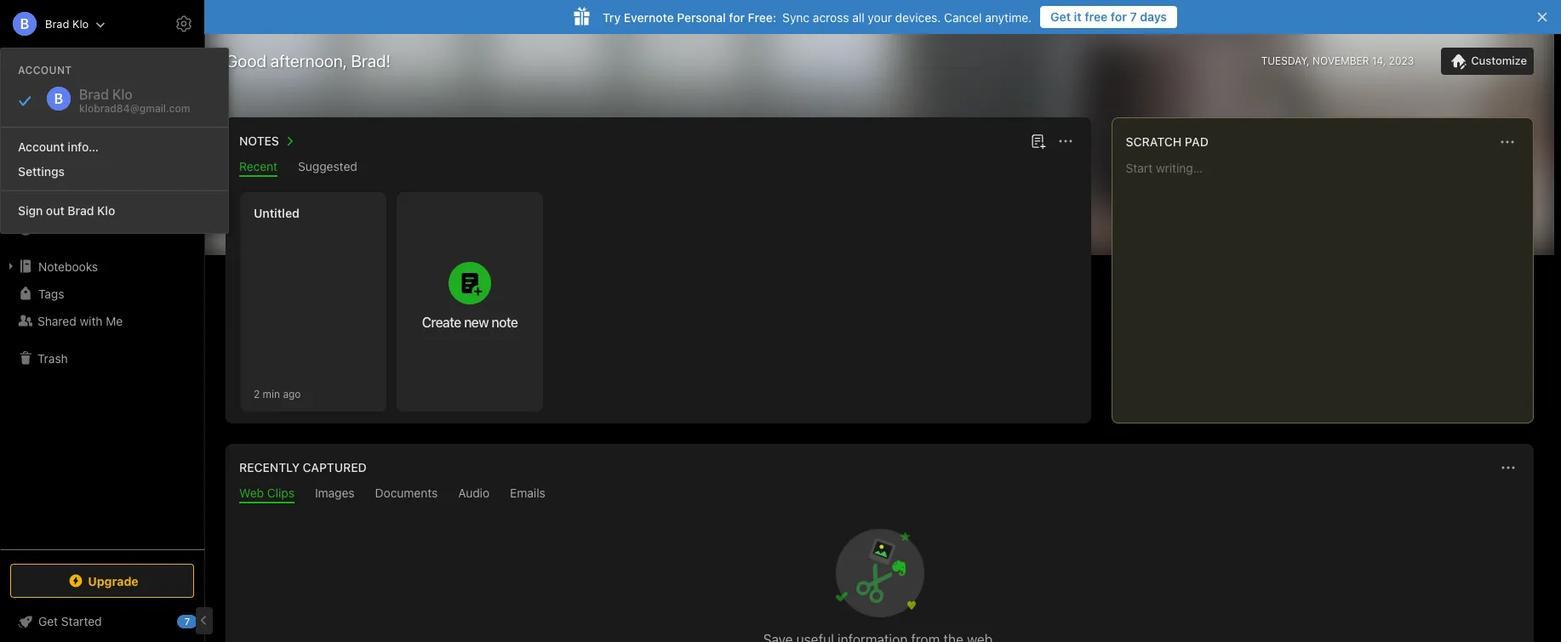Task type: locate. For each thing, give the bounding box(es) containing it.
Help and Learning task checklist field
[[0, 609, 204, 636]]

7 inside button
[[1130, 9, 1137, 24]]

new
[[37, 97, 62, 112]]

create new note button
[[397, 192, 543, 412]]

klo down the shortcuts button
[[97, 204, 115, 218]]

1 vertical spatial 7
[[185, 616, 190, 628]]

0 horizontal spatial notes
[[37, 195, 70, 209]]

devices.
[[896, 10, 941, 24]]

free:
[[748, 10, 777, 24]]

klo up "search" text field
[[72, 17, 89, 30]]

home link
[[0, 134, 204, 161]]

brad
[[45, 17, 69, 30], [68, 204, 94, 218]]

more actions image for scratch pad
[[1498, 132, 1518, 152]]

notes link
[[0, 188, 204, 215]]

account
[[18, 64, 72, 77], [18, 140, 65, 154]]

account up 'new'
[[18, 64, 72, 77]]

suggested tab
[[298, 159, 357, 177]]

klo inside brad klo field
[[72, 17, 89, 30]]

shortcuts
[[38, 167, 92, 182]]

notebooks
[[38, 259, 98, 274]]

0 vertical spatial get
[[1051, 9, 1071, 24]]

for left free:
[[729, 10, 745, 24]]

your
[[868, 10, 892, 24]]

1 for from the left
[[1111, 9, 1127, 24]]

recent tab panel
[[226, 177, 1091, 424]]

notes up recent
[[239, 134, 279, 148]]

1 horizontal spatial 7
[[1130, 9, 1137, 24]]

notes
[[239, 134, 279, 148], [37, 195, 70, 209]]

good
[[226, 51, 267, 71]]

clips
[[267, 486, 295, 501]]

out
[[46, 204, 64, 218]]

days
[[1140, 9, 1167, 24]]

trash link
[[0, 345, 204, 372]]

1 horizontal spatial klo
[[97, 204, 115, 218]]

for right the free
[[1111, 9, 1127, 24]]

sign out brad klo
[[18, 204, 115, 218]]

tab list containing recent
[[229, 159, 1088, 177]]

recently
[[239, 461, 300, 475]]

0 vertical spatial klo
[[72, 17, 89, 30]]

Account field
[[0, 7, 106, 41]]

captured
[[303, 461, 367, 475]]

settings
[[18, 164, 65, 179]]

0 vertical spatial brad
[[45, 17, 69, 30]]

1 vertical spatial brad
[[68, 204, 94, 218]]

create new note
[[422, 315, 518, 330]]

note
[[492, 315, 518, 330]]

for
[[1111, 9, 1127, 24], [729, 10, 745, 24]]

brad inside field
[[45, 17, 69, 30]]

0 vertical spatial 7
[[1130, 9, 1137, 24]]

for for 7
[[1111, 9, 1127, 24]]

customize
[[1472, 54, 1528, 67]]

me
[[106, 314, 123, 328]]

get started
[[38, 615, 102, 629]]

for inside button
[[1111, 9, 1127, 24]]

2 tab list from the top
[[229, 486, 1531, 504]]

account up settings
[[18, 140, 65, 154]]

0 vertical spatial notes
[[239, 134, 279, 148]]

pad
[[1185, 135, 1209, 149]]

get for get it free for 7 days
[[1051, 9, 1071, 24]]

14,
[[1373, 54, 1387, 67]]

web clips tab
[[239, 486, 295, 504]]

free
[[1085, 9, 1108, 24]]

get inside help and learning task checklist "field"
[[38, 615, 58, 629]]

1 vertical spatial get
[[38, 615, 58, 629]]

7 inside help and learning task checklist "field"
[[185, 616, 190, 628]]

0 vertical spatial account
[[18, 64, 72, 77]]

tab list
[[229, 159, 1088, 177], [229, 486, 1531, 504]]

2 account from the top
[[18, 140, 65, 154]]

audio tab
[[458, 486, 490, 504]]

tuesday,
[[1262, 54, 1310, 67]]

dropdown list menu
[[1, 120, 228, 223]]

get inside button
[[1051, 9, 1071, 24]]

tree
[[0, 134, 204, 549]]

2 for from the left
[[729, 10, 745, 24]]

sync
[[783, 10, 810, 24]]

1 vertical spatial klo
[[97, 204, 115, 218]]

Start writing… text field
[[1126, 161, 1533, 410]]

trash
[[37, 351, 68, 366]]

recent tab
[[239, 159, 278, 177]]

settings link
[[1, 159, 228, 184]]

None search field
[[22, 49, 182, 80]]

notebooks link
[[0, 253, 204, 280]]

brad right out
[[68, 204, 94, 218]]

More actions field
[[1054, 129, 1078, 153], [1496, 130, 1520, 154], [1497, 456, 1521, 480]]

1 tab list from the top
[[229, 159, 1088, 177]]

brad up "search" text field
[[45, 17, 69, 30]]

get
[[1051, 9, 1071, 24], [38, 615, 58, 629]]

cancel
[[944, 10, 982, 24]]

account inside 'dropdown list' menu
[[18, 140, 65, 154]]

2
[[254, 388, 260, 401]]

1 horizontal spatial notes
[[239, 134, 279, 148]]

scratch pad
[[1126, 135, 1209, 149]]

account for account info…
[[18, 140, 65, 154]]

get left it
[[1051, 9, 1071, 24]]

get it free for 7 days button
[[1041, 6, 1178, 28]]

0 horizontal spatial klo
[[72, 17, 89, 30]]

1 horizontal spatial get
[[1051, 9, 1071, 24]]

web clips tab panel
[[226, 504, 1534, 643]]

7 left click to collapse icon
[[185, 616, 190, 628]]

1 vertical spatial account
[[18, 140, 65, 154]]

1 horizontal spatial for
[[1111, 9, 1127, 24]]

Search text field
[[22, 49, 182, 80]]

get left the started
[[38, 615, 58, 629]]

web clips
[[239, 486, 295, 501]]

notes up tasks
[[37, 195, 70, 209]]

new button
[[10, 89, 194, 120]]

more actions image
[[1056, 131, 1076, 152], [1498, 132, 1518, 152], [1499, 458, 1519, 479]]

7
[[1130, 9, 1137, 24], [185, 616, 190, 628]]

klo
[[72, 17, 89, 30], [97, 204, 115, 218]]

tasks
[[37, 222, 68, 236]]

0 horizontal spatial for
[[729, 10, 745, 24]]

recently captured
[[239, 461, 367, 475]]

1 vertical spatial tab list
[[229, 486, 1531, 504]]

account info…
[[18, 140, 99, 154]]

notes button
[[236, 131, 300, 152]]

0 horizontal spatial get
[[38, 615, 58, 629]]

1 account from the top
[[18, 64, 72, 77]]

personal
[[677, 10, 726, 24]]

settings image
[[174, 14, 194, 34]]

november
[[1313, 54, 1370, 67]]

tab list containing web clips
[[229, 486, 1531, 504]]

1 vertical spatial notes
[[37, 195, 70, 209]]

sign
[[18, 204, 43, 218]]

good afternoon, brad!
[[226, 51, 391, 71]]

7 left days
[[1130, 9, 1137, 24]]

0 vertical spatial tab list
[[229, 159, 1088, 177]]

shared with me
[[37, 314, 123, 328]]

0 horizontal spatial 7
[[185, 616, 190, 628]]



Task type: describe. For each thing, give the bounding box(es) containing it.
2 min ago
[[254, 388, 301, 401]]

tags button
[[0, 280, 204, 307]]

shared with me link
[[0, 307, 204, 335]]

recently captured button
[[236, 458, 367, 479]]

tasks button
[[0, 215, 204, 243]]

try
[[603, 10, 621, 24]]

images
[[315, 486, 355, 501]]

brad klo
[[45, 17, 89, 30]]

emails tab
[[510, 486, 546, 504]]

more actions field for recently captured
[[1497, 456, 1521, 480]]

untitled
[[254, 206, 300, 221]]

scratch
[[1126, 135, 1182, 149]]

tab list for notes
[[229, 159, 1088, 177]]

notes inside button
[[239, 134, 279, 148]]

audio
[[458, 486, 490, 501]]

click to collapse image
[[198, 611, 211, 632]]

recent
[[239, 159, 278, 174]]

emails
[[510, 486, 546, 501]]

suggested
[[298, 159, 357, 174]]

all
[[853, 10, 865, 24]]

upgrade button
[[10, 565, 194, 599]]

it
[[1074, 9, 1082, 24]]

ago
[[283, 388, 301, 401]]

afternoon,
[[271, 51, 347, 71]]

tags
[[38, 287, 64, 301]]

brad!
[[351, 51, 391, 71]]

min
[[263, 388, 280, 401]]

evernote
[[624, 10, 674, 24]]

scratch pad button
[[1123, 132, 1209, 152]]

across
[[813, 10, 849, 24]]

anytime.
[[985, 10, 1032, 24]]

account for account
[[18, 64, 72, 77]]

new
[[464, 315, 489, 330]]

started
[[61, 615, 102, 629]]

create
[[422, 315, 461, 330]]

get it free for 7 days
[[1051, 9, 1167, 24]]

tree containing home
[[0, 134, 204, 549]]

klo inside sign out brad klo "link"
[[97, 204, 115, 218]]

upgrade
[[88, 574, 139, 589]]

get for get started
[[38, 615, 58, 629]]

for for free:
[[729, 10, 745, 24]]

documents
[[375, 486, 438, 501]]

brad inside "link"
[[68, 204, 94, 218]]

shared
[[37, 314, 76, 328]]

tuesday, november 14, 2023
[[1262, 54, 1415, 67]]

home
[[37, 140, 70, 155]]

more actions image for recently captured
[[1499, 458, 1519, 479]]

more actions field for scratch pad
[[1496, 130, 1520, 154]]

web
[[239, 486, 264, 501]]

expand notebooks image
[[4, 260, 18, 273]]

account info… link
[[1, 135, 228, 159]]

info…
[[68, 140, 99, 154]]

tab list for recently captured
[[229, 486, 1531, 504]]

shortcuts button
[[0, 161, 204, 188]]

with
[[80, 314, 103, 328]]

sign out brad klo link
[[1, 198, 228, 223]]

2023
[[1389, 54, 1415, 67]]

images tab
[[315, 486, 355, 504]]

documents tab
[[375, 486, 438, 504]]

customize button
[[1442, 48, 1534, 75]]

try evernote personal for free: sync across all your devices. cancel anytime.
[[603, 10, 1032, 24]]



Task type: vqa. For each thing, say whether or not it's contained in the screenshot.
Italic icon
no



